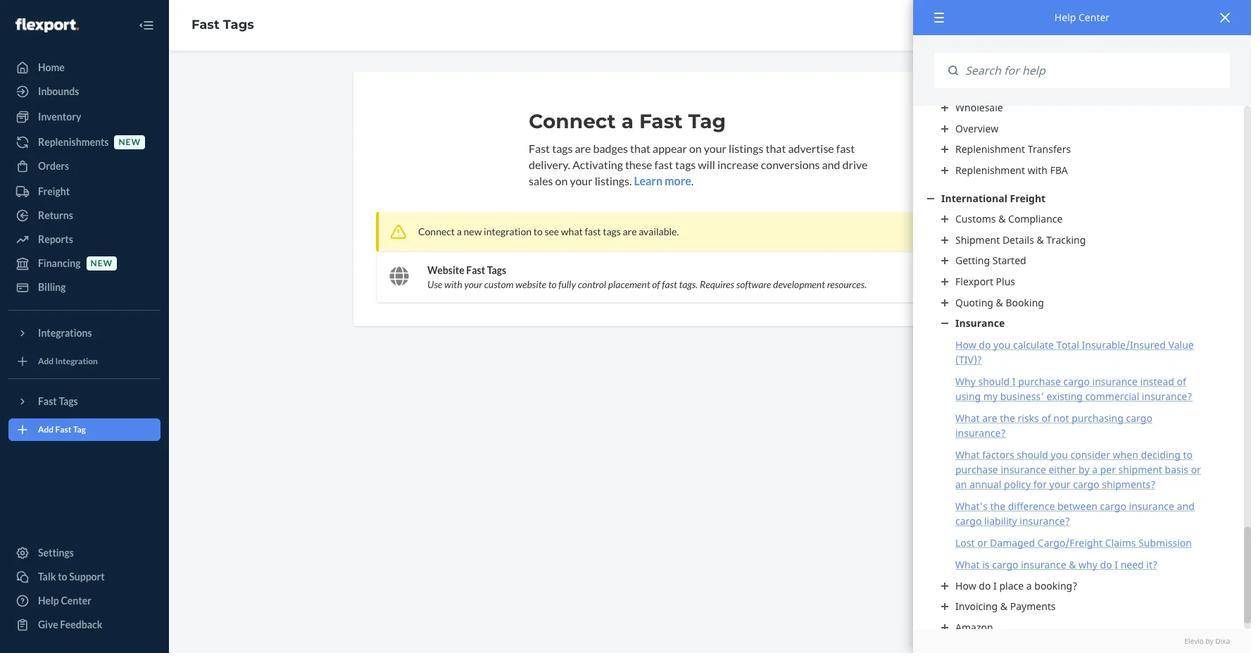 Task type: describe. For each thing, give the bounding box(es) containing it.
delivery.
[[529, 158, 571, 171]]

& for compliance
[[999, 212, 1006, 226]]

requires
[[700, 278, 735, 290]]

0 horizontal spatial tags
[[552, 142, 573, 155]]

1 vertical spatial tags
[[676, 158, 696, 171]]

started
[[993, 254, 1027, 267]]

website
[[516, 278, 547, 290]]

are inside fast tags are badges that appear on your listings that advertise fast delivery. activating these fast tags will increase conversions and drive sales on your listings.
[[575, 142, 591, 155]]

commercial
[[1086, 389, 1140, 403]]

elevio by dixa link
[[935, 636, 1231, 646]]

financing
[[38, 257, 81, 269]]

insurance? inside the why should i purchase cargo insurance instead of using my business' existing commercial insurance?
[[1143, 389, 1193, 403]]

to inside button
[[58, 571, 67, 583]]

1 vertical spatial i
[[1115, 558, 1119, 571]]

orders link
[[8, 155, 161, 178]]

a up badges
[[622, 109, 634, 133]]

you inside how do you calculate total insurable/insured value (tiv)?
[[994, 338, 1011, 351]]

what is cargo insurance & why do i need it?
[[956, 558, 1158, 571]]

my
[[984, 389, 998, 403]]

talk to support
[[38, 571, 105, 583]]

1 horizontal spatial center
[[1079, 11, 1110, 24]]

deciding
[[1142, 448, 1181, 461]]

your inside what factors should you consider when deciding to purchase insurance either by a per shipment basis or an annual policy for your cargo shipments?
[[1050, 478, 1071, 491]]

inventory
[[38, 111, 81, 123]]

support
[[69, 571, 105, 583]]

learn more .
[[634, 174, 694, 187]]

1 horizontal spatial are
[[623, 225, 637, 237]]

tracking
[[1047, 233, 1087, 246]]

replenishment transfers link
[[942, 143, 1217, 156]]

to inside website fast tags use with your custom website to fully control placement of fast tags. requires software development resources.
[[549, 278, 557, 290]]

your down activating
[[570, 174, 593, 187]]

fba
[[1051, 163, 1069, 177]]

add for add integration
[[38, 356, 54, 367]]

it?
[[1147, 558, 1158, 571]]

more
[[984, 271, 1008, 283]]

total
[[1057, 338, 1080, 351]]

you inside what factors should you consider when deciding to purchase insurance either by a per shipment basis or an annual policy for your cargo shipments?
[[1052, 448, 1069, 461]]

consider
[[1071, 448, 1111, 461]]

insurance link
[[942, 316, 1217, 330]]

international freight link
[[928, 191, 1231, 205]]

advertise
[[789, 142, 835, 155]]

booking
[[1006, 296, 1045, 309]]

replenishment with fba link
[[942, 163, 1217, 177]]

payments
[[1011, 600, 1056, 613]]

available.
[[639, 225, 679, 237]]

2 horizontal spatial new
[[464, 225, 482, 237]]

connect for connect a fast tag
[[529, 109, 616, 133]]

1 horizontal spatial help
[[1055, 11, 1077, 24]]

fast up the drive
[[837, 142, 855, 155]]

see
[[545, 225, 559, 237]]

value
[[1169, 338, 1195, 351]]

fast inside dropdown button
[[38, 395, 57, 407]]

how for how do you calculate total insurable/insured value (tiv)?
[[956, 338, 977, 351]]

fast up appear
[[640, 109, 683, 133]]

home link
[[8, 56, 161, 79]]

fast inside website fast tags use with your custom website to fully control placement of fast tags. requires software development resources.
[[467, 264, 485, 276]]

factors
[[983, 448, 1015, 461]]

conversions
[[761, 158, 820, 171]]

instead
[[1141, 375, 1175, 388]]

0 vertical spatial help center
[[1055, 11, 1110, 24]]

learn more button
[[943, 263, 1022, 291]]

home
[[38, 61, 65, 73]]

submission
[[1139, 536, 1193, 549]]

your inside website fast tags use with your custom website to fully control placement of fast tags. requires software development resources.
[[464, 278, 483, 290]]

0 vertical spatial tags
[[223, 17, 254, 33]]

flexport logo image
[[15, 18, 79, 32]]

shipments?
[[1103, 478, 1156, 491]]

reports
[[38, 233, 73, 245]]

why
[[956, 375, 976, 388]]

1 horizontal spatial freight
[[1011, 191, 1046, 205]]

fast inside website fast tags use with your custom website to fully control placement of fast tags. requires software development resources.
[[662, 278, 678, 290]]

fast inside fast tags are badges that appear on your listings that advertise fast delivery. activating these fast tags will increase conversions and drive sales on your listings.
[[529, 142, 550, 155]]

settings link
[[8, 542, 161, 564]]

shipment details & tracking link
[[942, 233, 1217, 247]]

use
[[428, 278, 443, 290]]

& inside shipment details & tracking link
[[1037, 233, 1045, 246]]

invoicing & payments
[[956, 600, 1056, 613]]

overview link
[[942, 122, 1217, 136]]

shipment
[[1119, 463, 1163, 476]]

getting started link
[[942, 254, 1217, 268]]

returns link
[[8, 204, 161, 227]]

listings
[[729, 142, 764, 155]]

1 horizontal spatial tags
[[603, 225, 621, 237]]

per
[[1101, 463, 1117, 476]]

international
[[942, 191, 1008, 205]]

.
[[692, 174, 694, 187]]

learn more
[[957, 271, 1008, 283]]

integrations
[[38, 327, 92, 339]]

and inside fast tags are badges that appear on your listings that advertise fast delivery. activating these fast tags will increase conversions and drive sales on your listings.
[[822, 158, 841, 171]]

drive
[[843, 158, 868, 171]]

to inside what factors should you consider when deciding to purchase insurance either by a per shipment basis or an annual policy for your cargo shipments?
[[1184, 448, 1193, 461]]

1 horizontal spatial on
[[690, 142, 702, 155]]

tags inside website fast tags use with your custom website to fully control placement of fast tags. requires software development resources.
[[487, 264, 507, 276]]

getting
[[956, 254, 991, 267]]

increase
[[718, 158, 759, 171]]

listings.
[[595, 174, 632, 187]]

insurance inside what's the difference between cargo insurance and cargo liability insurance?
[[1130, 499, 1175, 513]]

lost
[[956, 536, 975, 549]]

transfers
[[1028, 143, 1072, 156]]

international freight
[[942, 191, 1046, 205]]

are inside what are the risks of not purchasing cargo insurance?
[[983, 411, 998, 425]]

a up website
[[457, 225, 462, 237]]

billing link
[[8, 276, 161, 299]]

help center inside help center link
[[38, 595, 92, 607]]

software
[[737, 278, 772, 290]]

wholesale
[[956, 101, 1004, 114]]

what for what is cargo insurance & why do i need it?
[[956, 558, 980, 571]]

a right place
[[1027, 579, 1033, 592]]

place
[[1000, 579, 1024, 592]]

when
[[1113, 448, 1139, 461]]

and inside what's the difference between cargo insurance and cargo liability insurance?
[[1178, 499, 1195, 513]]

0 horizontal spatial on
[[556, 174, 568, 187]]

flexport plus
[[956, 275, 1016, 288]]

new for financing
[[91, 258, 113, 269]]

give feedback button
[[8, 614, 161, 636]]

feedback
[[60, 619, 102, 631]]

of inside website fast tags use with your custom website to fully control placement of fast tags. requires software development resources.
[[652, 278, 660, 290]]

invoicing
[[956, 600, 998, 613]]

freight link
[[8, 180, 161, 203]]

compliance
[[1009, 212, 1063, 226]]

with inside 'link'
[[1028, 163, 1048, 177]]

talk
[[38, 571, 56, 583]]

for
[[1034, 478, 1048, 491]]

replenishment transfers
[[956, 143, 1072, 156]]

0 horizontal spatial or
[[978, 536, 988, 549]]



Task type: vqa. For each thing, say whether or not it's contained in the screenshot.
Fast Tags link
yes



Task type: locate. For each thing, give the bounding box(es) containing it.
need
[[1121, 558, 1145, 571]]

0 horizontal spatial you
[[994, 338, 1011, 351]]

0 horizontal spatial and
[[822, 158, 841, 171]]

0 horizontal spatial by
[[1079, 463, 1090, 476]]

what
[[956, 411, 980, 425], [956, 448, 980, 461], [956, 558, 980, 571]]

freight up returns
[[38, 185, 70, 197]]

reports link
[[8, 228, 161, 251]]

of right instead
[[1178, 375, 1187, 388]]

help up give
[[38, 595, 59, 607]]

purchasing
[[1072, 411, 1124, 425]]

1 horizontal spatial new
[[119, 137, 141, 148]]

1 vertical spatial center
[[61, 595, 92, 607]]

0 vertical spatial connect
[[529, 109, 616, 133]]

1 vertical spatial fast tags
[[38, 395, 78, 407]]

0 vertical spatial learn
[[634, 174, 663, 187]]

returns
[[38, 209, 73, 221]]

connect a new integration to see what fast tags are available.
[[418, 225, 679, 237]]

new
[[119, 137, 141, 148], [464, 225, 482, 237], [91, 258, 113, 269]]

i inside the why should i purchase cargo insurance instead of using my business' existing commercial insurance?
[[1013, 375, 1016, 388]]

0 horizontal spatial are
[[575, 142, 591, 155]]

inbounds
[[38, 85, 79, 97]]

what factors should you consider when deciding to purchase insurance either by a per shipment basis or an annual policy for your cargo shipments?
[[956, 448, 1202, 491]]

1 horizontal spatial tag
[[689, 109, 726, 133]]

tags up .
[[676, 158, 696, 171]]

2 add from the top
[[38, 424, 54, 435]]

1 vertical spatial help
[[38, 595, 59, 607]]

the left risks
[[1001, 411, 1016, 425]]

0 vertical spatial with
[[1028, 163, 1048, 177]]

not
[[1054, 411, 1070, 425]]

why should i purchase cargo insurance instead of using my business' existing commercial insurance?
[[956, 375, 1193, 403]]

that
[[631, 142, 651, 155], [766, 142, 786, 155]]

help center up the give feedback
[[38, 595, 92, 607]]

0 horizontal spatial i
[[994, 579, 997, 592]]

sales
[[529, 174, 553, 187]]

a inside what factors should you consider when deciding to purchase insurance either by a per shipment basis or an annual policy for your cargo shipments?
[[1093, 463, 1098, 476]]

0 vertical spatial you
[[994, 338, 1011, 351]]

how up the invoicing
[[956, 579, 977, 592]]

cargo inside what factors should you consider when deciding to purchase insurance either by a per shipment basis or an annual policy for your cargo shipments?
[[1074, 478, 1100, 491]]

risks
[[1018, 411, 1040, 425]]

are
[[575, 142, 591, 155], [623, 225, 637, 237], [983, 411, 998, 425]]

between
[[1058, 499, 1098, 513]]

cargo down commercial
[[1127, 411, 1153, 425]]

cargo down shipments?
[[1101, 499, 1127, 513]]

1 horizontal spatial tags
[[223, 17, 254, 33]]

0 vertical spatial add
[[38, 356, 54, 367]]

why
[[1079, 558, 1098, 571]]

1 vertical spatial insurance?
[[956, 426, 1006, 439]]

should up my
[[979, 375, 1010, 388]]

wholesale link
[[942, 101, 1217, 115]]

custom
[[484, 278, 514, 290]]

i up business'
[[1013, 375, 1016, 388]]

what for what are the risks of not purchasing cargo insurance?
[[956, 411, 980, 425]]

do right why
[[1101, 558, 1113, 571]]

1 replenishment from the top
[[956, 143, 1026, 156]]

how do i place a booking?
[[956, 579, 1078, 592]]

the inside what are the risks of not purchasing cargo insurance?
[[1001, 411, 1016, 425]]

connect up website
[[418, 225, 455, 237]]

flexport plus link
[[942, 275, 1217, 289]]

learn down getting
[[957, 271, 982, 283]]

fast tags inside fast tags dropdown button
[[38, 395, 78, 407]]

quoting & booking
[[956, 296, 1045, 309]]

to right talk
[[58, 571, 67, 583]]

do up (tiv)?
[[979, 338, 992, 351]]

with inside website fast tags use with your custom website to fully control placement of fast tags. requires software development resources.
[[445, 278, 463, 290]]

what are the risks of not purchasing cargo insurance?
[[956, 411, 1153, 439]]

fast left tags.
[[662, 278, 678, 290]]

elevio
[[1185, 636, 1205, 646]]

freight up compliance
[[1011, 191, 1046, 205]]

insurance? up factors
[[956, 426, 1006, 439]]

fast tags are badges that appear on your listings that advertise fast delivery. activating these fast tags will increase conversions and drive sales on your listings.
[[529, 142, 868, 187]]

cargo inside what are the risks of not purchasing cargo insurance?
[[1127, 411, 1153, 425]]

integration
[[55, 356, 98, 367]]

are left available.
[[623, 225, 637, 237]]

should up for
[[1017, 448, 1049, 461]]

0 vertical spatial how
[[956, 338, 977, 351]]

0 vertical spatial or
[[1192, 463, 1202, 476]]

0 horizontal spatial learn
[[634, 174, 663, 187]]

calculate
[[1014, 338, 1055, 351]]

learn for learn more
[[957, 271, 982, 283]]

your up will
[[704, 142, 727, 155]]

1 that from the left
[[631, 142, 651, 155]]

purchase up business'
[[1019, 375, 1062, 388]]

learn inside button
[[957, 271, 982, 283]]

of inside what are the risks of not purchasing cargo insurance?
[[1042, 411, 1052, 425]]

0 horizontal spatial fast tags
[[38, 395, 78, 407]]

of right the placement
[[652, 278, 660, 290]]

0 horizontal spatial tags
[[59, 395, 78, 407]]

fast tags link
[[192, 17, 254, 33]]

billing
[[38, 281, 66, 293]]

fast up learn more .
[[655, 158, 673, 171]]

quoting & booking link
[[942, 296, 1217, 309]]

i left need
[[1115, 558, 1119, 571]]

and
[[822, 158, 841, 171], [1178, 499, 1195, 513]]

you down insurance
[[994, 338, 1011, 351]]

to left see
[[534, 225, 543, 237]]

dixa
[[1216, 636, 1231, 646]]

& down plus
[[997, 296, 1004, 309]]

2 what from the top
[[956, 448, 980, 461]]

0 horizontal spatial with
[[445, 278, 463, 290]]

0 vertical spatial the
[[1001, 411, 1016, 425]]

insurance inside what factors should you consider when deciding to purchase insurance either by a per shipment basis or an annual policy for your cargo shipments?
[[1001, 463, 1047, 476]]

by inside what factors should you consider when deciding to purchase insurance either by a per shipment basis or an annual policy for your cargo shipments?
[[1079, 463, 1090, 476]]

replenishment for replenishment with fba
[[956, 163, 1026, 177]]

new for replenishments
[[119, 137, 141, 148]]

how up (tiv)?
[[956, 338, 977, 351]]

that up these on the top
[[631, 142, 651, 155]]

i left place
[[994, 579, 997, 592]]

1 horizontal spatial with
[[1028, 163, 1048, 177]]

add integration link
[[8, 350, 161, 373]]

1 horizontal spatial should
[[1017, 448, 1049, 461]]

0 vertical spatial fast tags
[[192, 17, 254, 33]]

or inside what factors should you consider when deciding to purchase insurance either by a per shipment basis or an annual policy for your cargo shipments?
[[1192, 463, 1202, 476]]

with left fba
[[1028, 163, 1048, 177]]

1 vertical spatial with
[[445, 278, 463, 290]]

help center link
[[8, 590, 161, 612]]

help up search search field
[[1055, 11, 1077, 24]]

replenishment with fba
[[956, 163, 1069, 177]]

a left per
[[1093, 463, 1098, 476]]

replenishment for replenishment transfers
[[956, 143, 1026, 156]]

to up basis
[[1184, 448, 1193, 461]]

replenishments
[[38, 136, 109, 148]]

your left custom
[[464, 278, 483, 290]]

insurance? down difference
[[1020, 514, 1071, 528]]

& down compliance
[[1037, 233, 1045, 246]]

amazon
[[956, 621, 994, 634]]

1 horizontal spatial of
[[1042, 411, 1052, 425]]

0 horizontal spatial tag
[[73, 424, 86, 435]]

integrations button
[[8, 322, 161, 344]]

do for how do you calculate total insurable/insured value (tiv)?
[[979, 338, 992, 351]]

0 horizontal spatial insurance?
[[956, 426, 1006, 439]]

2 horizontal spatial tags
[[487, 264, 507, 276]]

are down my
[[983, 411, 998, 425]]

0 vertical spatial what
[[956, 411, 980, 425]]

connect up badges
[[529, 109, 616, 133]]

are up activating
[[575, 142, 591, 155]]

overview
[[956, 122, 999, 135]]

add down fast tags dropdown button
[[38, 424, 54, 435]]

1 vertical spatial are
[[623, 225, 637, 237]]

0 horizontal spatial of
[[652, 278, 660, 290]]

is
[[983, 558, 990, 571]]

2 horizontal spatial of
[[1178, 375, 1187, 388]]

0 vertical spatial are
[[575, 142, 591, 155]]

replenishment down overview
[[956, 143, 1026, 156]]

replenishment inside 'link'
[[956, 163, 1026, 177]]

close navigation image
[[138, 17, 155, 34]]

Search search field
[[959, 53, 1231, 88]]

insurance inside the why should i purchase cargo insurance instead of using my business' existing commercial insurance?
[[1093, 375, 1138, 388]]

1 horizontal spatial you
[[1052, 448, 1069, 461]]

add
[[38, 356, 54, 367], [38, 424, 54, 435]]

what down using
[[956, 411, 980, 425]]

1 vertical spatial on
[[556, 174, 568, 187]]

fast tags button
[[8, 390, 161, 413]]

2 horizontal spatial are
[[983, 411, 998, 425]]

how for how do i place a booking?
[[956, 579, 977, 592]]

fast up the add fast tag on the left of the page
[[38, 395, 57, 407]]

& inside quoting & booking link
[[997, 296, 1004, 309]]

1 horizontal spatial or
[[1192, 463, 1202, 476]]

integration
[[484, 225, 532, 237]]

cargo right is
[[993, 558, 1019, 571]]

2 vertical spatial what
[[956, 558, 980, 571]]

0 horizontal spatial freight
[[38, 185, 70, 197]]

add inside add fast tag link
[[38, 424, 54, 435]]

1 how from the top
[[956, 338, 977, 351]]

website fast tags use with your custom website to fully control placement of fast tags. requires software development resources.
[[428, 264, 867, 290]]

and down basis
[[1178, 499, 1195, 513]]

&
[[999, 212, 1006, 226], [1037, 233, 1045, 246], [997, 296, 1004, 309], [1070, 558, 1077, 571], [1001, 600, 1008, 613]]

more
[[665, 174, 692, 187]]

settings
[[38, 547, 74, 559]]

give feedback
[[38, 619, 102, 631]]

1 vertical spatial or
[[978, 536, 988, 549]]

& inside customs & compliance link
[[999, 212, 1006, 226]]

help center up search search field
[[1055, 11, 1110, 24]]

connect for connect a new integration to see what fast tags are available.
[[418, 225, 455, 237]]

& for payments
[[1001, 600, 1008, 613]]

shipment
[[956, 233, 1001, 246]]

tags inside dropdown button
[[59, 395, 78, 407]]

and left the drive
[[822, 158, 841, 171]]

insurance?
[[1143, 389, 1193, 403], [956, 426, 1006, 439], [1020, 514, 1071, 528]]

or
[[1192, 463, 1202, 476], [978, 536, 988, 549]]

1 horizontal spatial that
[[766, 142, 786, 155]]

the inside what's the difference between cargo insurance and cargo liability insurance?
[[991, 499, 1006, 513]]

replenishment up international freight
[[956, 163, 1026, 177]]

1 vertical spatial what
[[956, 448, 980, 461]]

badges
[[594, 142, 628, 155]]

on up will
[[690, 142, 702, 155]]

add for add fast tag
[[38, 424, 54, 435]]

1 vertical spatial do
[[1101, 558, 1113, 571]]

inbounds link
[[8, 80, 161, 103]]

3 what from the top
[[956, 558, 980, 571]]

insurance? inside what are the risks of not purchasing cargo insurance?
[[956, 426, 1006, 439]]

lost or damaged cargo/freight claims submission
[[956, 536, 1193, 549]]

cargo up between
[[1074, 478, 1100, 491]]

fast right close navigation image on the top left of the page
[[192, 17, 220, 33]]

1 vertical spatial the
[[991, 499, 1006, 513]]

what
[[561, 225, 583, 237]]

0 vertical spatial tag
[[689, 109, 726, 133]]

1 what from the top
[[956, 411, 980, 425]]

fast up custom
[[467, 264, 485, 276]]

what's the difference between cargo insurance and cargo liability insurance?
[[956, 499, 1195, 528]]

add left integration
[[38, 356, 54, 367]]

0 vertical spatial by
[[1079, 463, 1090, 476]]

insurance up commercial
[[1093, 375, 1138, 388]]

1 vertical spatial of
[[1178, 375, 1187, 388]]

2 replenishment from the top
[[956, 163, 1026, 177]]

& down place
[[1001, 600, 1008, 613]]

what for what factors should you consider when deciding to purchase insurance either by a per shipment basis or an annual policy for your cargo shipments?
[[956, 448, 980, 461]]

tags.
[[679, 278, 698, 290]]

insurance
[[1093, 375, 1138, 388], [1001, 463, 1047, 476], [1130, 499, 1175, 513], [1022, 558, 1067, 571]]

1 horizontal spatial fast tags
[[192, 17, 254, 33]]

do for how do i place a booking?
[[979, 579, 992, 592]]

difference
[[1009, 499, 1056, 513]]

tag down fast tags dropdown button
[[73, 424, 86, 435]]

customs
[[956, 212, 997, 226]]

1 vertical spatial by
[[1206, 636, 1214, 646]]

do inside how do you calculate total insurable/insured value (tiv)?
[[979, 338, 992, 351]]

0 vertical spatial do
[[979, 338, 992, 351]]

center down talk to support
[[61, 595, 92, 607]]

1 vertical spatial tag
[[73, 424, 86, 435]]

insurance? down instead
[[1143, 389, 1193, 403]]

2 vertical spatial do
[[979, 579, 992, 592]]

fast up delivery.
[[529, 142, 550, 155]]

purchase inside the why should i purchase cargo insurance instead of using my business' existing commercial insurance?
[[1019, 375, 1062, 388]]

connect
[[529, 109, 616, 133], [418, 225, 455, 237]]

help inside help center link
[[38, 595, 59, 607]]

& for booking
[[997, 296, 1004, 309]]

what inside what are the risks of not purchasing cargo insurance?
[[956, 411, 980, 425]]

i for how do i place a booking?
[[994, 579, 997, 592]]

purchase inside what factors should you consider when deciding to purchase insurance either by a per shipment basis or an annual policy for your cargo shipments?
[[956, 463, 999, 476]]

insurance
[[956, 316, 1005, 330]]

fast
[[837, 142, 855, 155], [655, 158, 673, 171], [585, 225, 601, 237], [662, 278, 678, 290]]

0 vertical spatial new
[[119, 137, 141, 148]]

add inside 'add integration' "link"
[[38, 356, 54, 367]]

2 vertical spatial are
[[983, 411, 998, 425]]

to left fully
[[549, 278, 557, 290]]

0 horizontal spatial should
[[979, 375, 1010, 388]]

globe image
[[390, 266, 409, 286]]

your down either
[[1050, 478, 1071, 491]]

basis
[[1166, 463, 1189, 476]]

center up search search field
[[1079, 11, 1110, 24]]

development
[[774, 278, 826, 290]]

& left why
[[1070, 558, 1077, 571]]

what inside what factors should you consider when deciding to purchase insurance either by a per shipment basis or an annual policy for your cargo shipments?
[[956, 448, 980, 461]]

1 vertical spatial you
[[1052, 448, 1069, 461]]

2 how from the top
[[956, 579, 977, 592]]

0 vertical spatial center
[[1079, 11, 1110, 24]]

fast right what
[[585, 225, 601, 237]]

0 vertical spatial insurance?
[[1143, 389, 1193, 403]]

1 vertical spatial help center
[[38, 595, 92, 607]]

by left dixa
[[1206, 636, 1214, 646]]

that up conversions
[[766, 142, 786, 155]]

should inside what factors should you consider when deciding to purchase insurance either by a per shipment basis or an annual policy for your cargo shipments?
[[1017, 448, 1049, 461]]

2 vertical spatial new
[[91, 258, 113, 269]]

tag
[[689, 109, 726, 133], [73, 424, 86, 435]]

new left integration
[[464, 225, 482, 237]]

insurance up "policy"
[[1001, 463, 1047, 476]]

1 horizontal spatial and
[[1178, 499, 1195, 513]]

cargo up existing
[[1064, 375, 1090, 388]]

2 vertical spatial insurance?
[[1020, 514, 1071, 528]]

with down website
[[445, 278, 463, 290]]

or right lost on the right
[[978, 536, 988, 549]]

do
[[979, 338, 992, 351], [1101, 558, 1113, 571], [979, 579, 992, 592]]

& down international freight
[[999, 212, 1006, 226]]

learn down these on the top
[[634, 174, 663, 187]]

what left is
[[956, 558, 980, 571]]

getting started
[[956, 254, 1027, 267]]

1 vertical spatial should
[[1017, 448, 1049, 461]]

& inside invoicing & payments link
[[1001, 600, 1008, 613]]

1 horizontal spatial i
[[1013, 375, 1016, 388]]

or right basis
[[1192, 463, 1202, 476]]

1 vertical spatial how
[[956, 579, 977, 592]]

details
[[1003, 233, 1035, 246]]

by down consider
[[1079, 463, 1090, 476]]

how inside how do you calculate total insurable/insured value (tiv)?
[[956, 338, 977, 351]]

1 horizontal spatial by
[[1206, 636, 1214, 646]]

on down delivery.
[[556, 174, 568, 187]]

tags right what
[[603, 225, 621, 237]]

1 add from the top
[[38, 356, 54, 367]]

2 vertical spatial tags
[[603, 225, 621, 237]]

0 horizontal spatial help center
[[38, 595, 92, 607]]

0 vertical spatial help
[[1055, 11, 1077, 24]]

of inside the why should i purchase cargo insurance instead of using my business' existing commercial insurance?
[[1178, 375, 1187, 388]]

tag up will
[[689, 109, 726, 133]]

should inside the why should i purchase cargo insurance instead of using my business' existing commercial insurance?
[[979, 375, 1010, 388]]

0 vertical spatial replenishment
[[956, 143, 1026, 156]]

fast down fast tags dropdown button
[[55, 424, 71, 435]]

2 vertical spatial tags
[[59, 395, 78, 407]]

tags up delivery.
[[552, 142, 573, 155]]

0 horizontal spatial new
[[91, 258, 113, 269]]

1 vertical spatial add
[[38, 424, 54, 435]]

2 horizontal spatial tags
[[676, 158, 696, 171]]

2 that from the left
[[766, 142, 786, 155]]

0 horizontal spatial purchase
[[956, 463, 999, 476]]

0 vertical spatial tags
[[552, 142, 573, 155]]

cargo inside the why should i purchase cargo insurance instead of using my business' existing commercial insurance?
[[1064, 375, 1090, 388]]

0 vertical spatial purchase
[[1019, 375, 1062, 388]]

do down is
[[979, 579, 992, 592]]

what up an
[[956, 448, 980, 461]]

insurance? inside what's the difference between cargo insurance and cargo liability insurance?
[[1020, 514, 1071, 528]]

i for why should i purchase cargo insurance instead of using my business' existing commercial insurance?
[[1013, 375, 1016, 388]]

policy
[[1005, 478, 1032, 491]]

you up either
[[1052, 448, 1069, 461]]

new up orders link
[[119, 137, 141, 148]]

2 vertical spatial of
[[1042, 411, 1052, 425]]

add fast tag link
[[8, 418, 161, 441]]

0 vertical spatial and
[[822, 158, 841, 171]]

0 vertical spatial of
[[652, 278, 660, 290]]

inventory link
[[8, 106, 161, 128]]

booking?
[[1035, 579, 1078, 592]]

cargo down the what's
[[956, 514, 982, 528]]

activating
[[573, 158, 623, 171]]

1 horizontal spatial purchase
[[1019, 375, 1062, 388]]

(tiv)?
[[956, 353, 983, 366]]

learn for learn more .
[[634, 174, 663, 187]]

the up liability
[[991, 499, 1006, 513]]

cargo/freight
[[1038, 536, 1103, 549]]

purchase up the annual
[[956, 463, 999, 476]]

how
[[956, 338, 977, 351], [956, 579, 977, 592]]

insurance up booking? at the right bottom of page
[[1022, 558, 1067, 571]]

0 vertical spatial on
[[690, 142, 702, 155]]

of left not
[[1042, 411, 1052, 425]]

1 vertical spatial purchase
[[956, 463, 999, 476]]

2 horizontal spatial insurance?
[[1143, 389, 1193, 403]]

0 horizontal spatial center
[[61, 595, 92, 607]]

0 horizontal spatial that
[[631, 142, 651, 155]]

insurance down shipments?
[[1130, 499, 1175, 513]]

plus
[[997, 275, 1016, 288]]

talk to support button
[[8, 566, 161, 588]]



